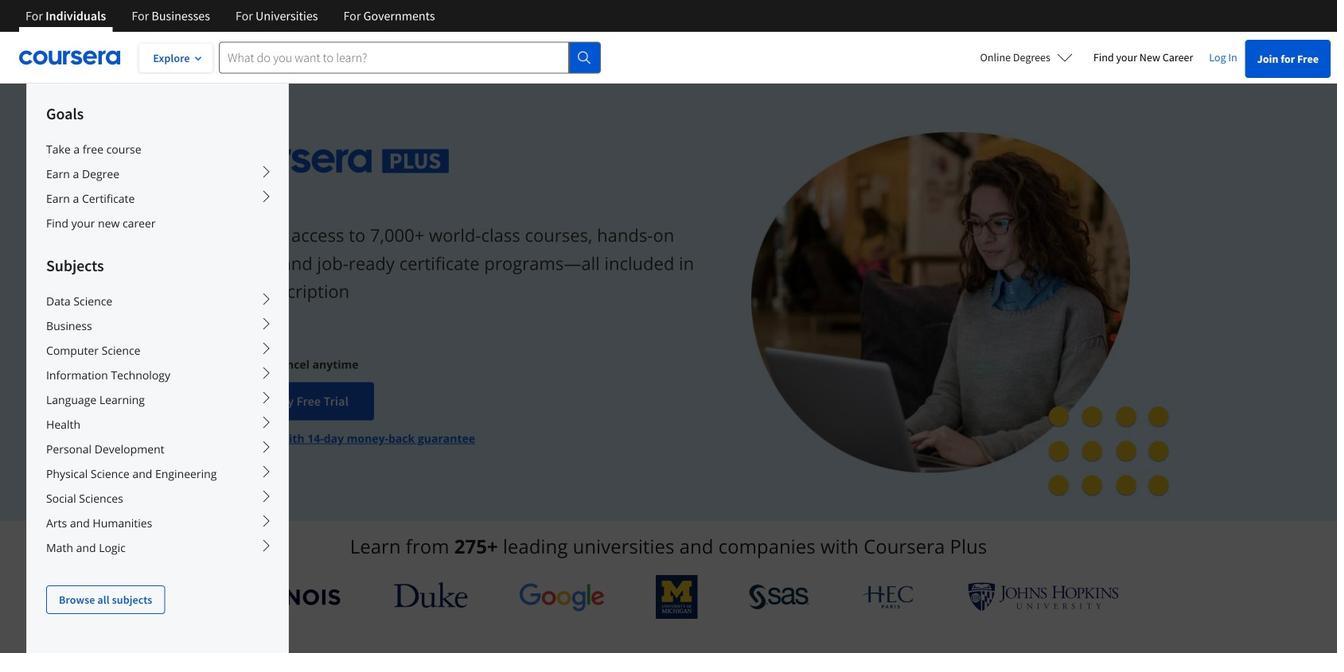 Task type: describe. For each thing, give the bounding box(es) containing it.
university of michigan image
[[656, 575, 698, 619]]

duke university image
[[394, 583, 468, 608]]

university of illinois at urbana-champaign image
[[218, 585, 343, 610]]

coursera image
[[19, 45, 120, 70]]

explore menu element
[[27, 84, 288, 614]]

coursera plus image
[[207, 149, 449, 173]]



Task type: locate. For each thing, give the bounding box(es) containing it.
google image
[[519, 583, 605, 612]]

None search field
[[219, 42, 601, 74]]

What do you want to learn? text field
[[219, 42, 569, 74]]

sas image
[[749, 585, 810, 610]]

johns hopkins university image
[[968, 583, 1119, 612]]

hec paris image
[[861, 581, 917, 614]]

banner navigation
[[13, 0, 448, 32]]



Task type: vqa. For each thing, say whether or not it's contained in the screenshot.
SAS image
yes



